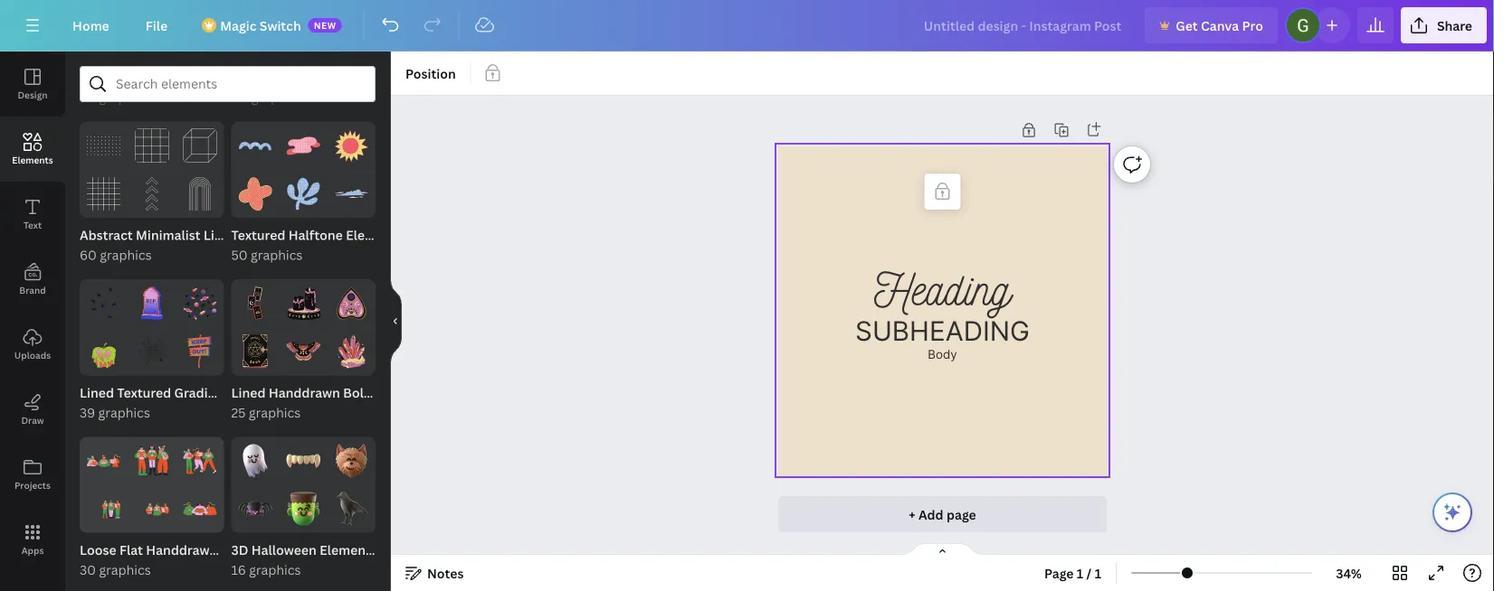 Task type: vqa. For each thing, say whether or not it's contained in the screenshot.
LINED TEXTURED GRADIENT HALLOWEEN SPIDER COBWEB DECORATION image
yes



Task type: describe. For each thing, give the bounding box(es) containing it.
50
[[231, 247, 248, 264]]

home link
[[58, 7, 124, 43]]

/
[[1087, 565, 1092, 582]]

3d halloween element ghost image
[[238, 445, 272, 478]]

0 vertical spatial lined textured halftone organic shape image
[[238, 129, 272, 163]]

3d halloween elements button
[[231, 541, 377, 561]]

hide image
[[390, 278, 402, 365]]

page
[[947, 506, 976, 524]]

loose flat handrawn best friends singing image
[[87, 493, 121, 526]]

loose flat handdrawn carollers button
[[80, 541, 276, 561]]

graphics inside abstract minimalist lined elements 60 graphics
[[100, 247, 152, 264]]

notes
[[427, 565, 464, 582]]

get canva pro
[[1176, 17, 1263, 34]]

graphics inside loose flat handdrawn carollers 30 graphics
[[99, 562, 151, 579]]

handdrawn inside loose flat handdrawn carollers 30 graphics
[[146, 542, 217, 560]]

0 vertical spatial 60
[[231, 89, 248, 106]]

home
[[72, 17, 109, 34]]

show pages image
[[899, 543, 986, 558]]

lined textured gradient halloween spider cobweb decoration image
[[135, 335, 169, 369]]

loose flat handrawn cure carollers image
[[135, 445, 169, 478]]

flat
[[119, 542, 143, 560]]

lined textured gradient halloween spider clutter decoration image
[[87, 287, 121, 321]]

share button
[[1401, 7, 1487, 43]]

lined inside abstract minimalist lined elements 60 graphics
[[203, 227, 238, 244]]

draw button
[[0, 377, 65, 443]]

3d halloween elements 16 graphics
[[231, 542, 377, 579]]

lined handdrawn black magic candles on a casting platform image
[[287, 287, 320, 321]]

3d halloween element frankenstein image
[[287, 493, 320, 526]]

lined handdrawn witchy night moth potion ingredient with moon and stars image
[[287, 335, 320, 369]]

elements button
[[0, 117, 65, 182]]

brand
[[19, 284, 46, 296]]

lined textured gradient halloween candy confetti decoration image
[[183, 287, 217, 321]]

3d halloween element werewoolf image
[[335, 445, 368, 478]]

+ add page button
[[778, 497, 1107, 533]]

1 30 from the top
[[80, 89, 96, 106]]

abstract minimalist lined elements button
[[80, 225, 298, 245]]

graphics inside lined handdrawn bold witchy elements 25 graphics
[[249, 404, 301, 422]]

brand button
[[0, 247, 65, 312]]

magic
[[220, 17, 257, 34]]

loose
[[80, 542, 116, 560]]

loose flat handrawn singing christmas song image
[[135, 493, 169, 526]]

elements inside lined handdrawn bold witchy elements 25 graphics
[[421, 385, 478, 402]]

elements inside "3d halloween elements 16 graphics"
[[320, 542, 377, 560]]

lined textured gradient halloween keep out signage image
[[183, 335, 217, 369]]

handdrawn inside lined handdrawn bold witchy elements 25 graphics
[[269, 385, 340, 402]]

page
[[1044, 565, 1074, 582]]

witchy
[[375, 385, 418, 402]]

design
[[18, 89, 48, 101]]

60 graphics
[[231, 89, 303, 106]]

60 inside abstract minimalist lined elements 60 graphics
[[80, 247, 97, 264]]

body
[[928, 347, 957, 362]]

add
[[919, 506, 944, 524]]

abstract minimalist lined elements 60 graphics
[[80, 227, 298, 264]]

main menu bar
[[0, 0, 1494, 52]]

file button
[[131, 7, 182, 43]]

lined textured halftone sun shape image
[[335, 129, 368, 163]]

carollers
[[220, 542, 276, 560]]

elements inside button
[[12, 154, 53, 166]]

graphics down file popup button
[[99, 89, 151, 106]]

34%
[[1336, 565, 1362, 582]]

25
[[231, 404, 246, 422]]

lined textured halftone hazy clouds shape image
[[335, 177, 368, 211]]

textured halftone elements 50 graphics
[[231, 227, 403, 264]]

halftone
[[288, 227, 343, 244]]

page 1 / 1
[[1044, 565, 1101, 582]]

magic switch
[[220, 17, 301, 34]]

switch
[[260, 17, 301, 34]]

projects button
[[0, 443, 65, 508]]

share
[[1437, 17, 1473, 34]]

elements inside textured halftone elements 50 graphics
[[346, 227, 403, 244]]

3d
[[231, 542, 248, 560]]

graphics right 39
[[98, 404, 150, 422]]

loose flat handrawn trio carollers image
[[183, 445, 217, 478]]

loose flat handrawn trio carollers image
[[87, 445, 121, 478]]

pro
[[1242, 17, 1263, 34]]

30 inside loose flat handdrawn carollers 30 graphics
[[80, 562, 96, 579]]

graphics inside textured halftone elements 50 graphics
[[251, 247, 303, 264]]

textured
[[231, 227, 285, 244]]

halloween
[[251, 542, 317, 560]]

text
[[23, 219, 42, 231]]

39
[[80, 404, 95, 422]]



Task type: locate. For each thing, give the bounding box(es) containing it.
apps button
[[0, 508, 65, 573]]

abstract
[[80, 227, 133, 244]]

graphics down textured
[[251, 247, 303, 264]]

graphics down abstract
[[100, 247, 152, 264]]

handdrawn down loose flat handrawn carollers icon
[[146, 542, 217, 560]]

bold
[[343, 385, 372, 402]]

1 vertical spatial 30
[[80, 562, 96, 579]]

60
[[231, 89, 248, 106], [80, 247, 97, 264]]

graphics down flat
[[99, 562, 151, 579]]

1 vertical spatial lined textured halftone organic shape image
[[287, 177, 320, 211]]

file
[[145, 17, 168, 34]]

lined textured halftone organic shape image left lined textured halftone abstract shapes icon
[[238, 129, 272, 163]]

lined handdrawn magical witchy tarot cards image
[[238, 287, 272, 321]]

1 right "/"
[[1095, 565, 1101, 582]]

+ add page
[[909, 506, 976, 524]]

graphics inside "3d halloween elements 16 graphics"
[[249, 562, 301, 579]]

lined textured halftone abstract shapes image
[[287, 129, 320, 163]]

1 vertical spatial 60
[[80, 247, 97, 264]]

0 horizontal spatial handdrawn
[[146, 542, 217, 560]]

1 vertical spatial handdrawn
[[146, 542, 217, 560]]

elements up the text "button"
[[12, 154, 53, 166]]

elements inside abstract minimalist lined elements 60 graphics
[[241, 227, 298, 244]]

3d halloween element crow image
[[335, 493, 368, 526]]

handdrawn down lined handdrawn witchy night moth potion ingredient with moon and stars image
[[269, 385, 340, 402]]

elements down 3d halloween element crow image
[[320, 542, 377, 560]]

1 vertical spatial lined
[[231, 385, 266, 402]]

uploads button
[[0, 312, 65, 377]]

lined textured halftone organic flower shape image
[[238, 177, 272, 211]]

loose flat handrawn carollers image
[[183, 493, 217, 526]]

lined handdrawn bold witchy elements 25 graphics
[[231, 385, 478, 422]]

design button
[[0, 52, 65, 117]]

1 left "/"
[[1077, 565, 1084, 582]]

loose flat handdrawn carollers 30 graphics
[[80, 542, 276, 579]]

position button
[[398, 59, 463, 88]]

+
[[909, 506, 916, 524]]

30 down loose
[[80, 562, 96, 579]]

0 horizontal spatial 60
[[80, 247, 97, 264]]

lined handdrawn witchy ouija planchette image
[[335, 287, 368, 321]]

lined handdrawn witchy spellbook with pentagram image
[[238, 335, 272, 369]]

2 1 from the left
[[1095, 565, 1101, 582]]

graphics up lined textured halftone abstract shapes icon
[[251, 89, 303, 106]]

Design title text field
[[909, 7, 1138, 43]]

elements down lined textured halftone hazy clouds shape icon
[[346, 227, 403, 244]]

apps
[[21, 545, 44, 557]]

30 right design
[[80, 89, 96, 106]]

heading
[[874, 260, 1011, 315]]

graphics right 25
[[249, 404, 301, 422]]

new
[[314, 19, 336, 31]]

16
[[231, 562, 246, 579]]

text button
[[0, 182, 65, 247]]

canva
[[1201, 17, 1239, 34]]

2 30 from the top
[[80, 562, 96, 579]]

30
[[80, 89, 96, 106], [80, 562, 96, 579]]

canva assistant image
[[1442, 502, 1463, 524]]

0 horizontal spatial 1
[[1077, 565, 1084, 582]]

lined up 25
[[231, 385, 266, 402]]

1
[[1077, 565, 1084, 582], [1095, 565, 1101, 582]]

get
[[1176, 17, 1198, 34]]

1 1 from the left
[[1077, 565, 1084, 582]]

elements
[[12, 154, 53, 166], [241, 227, 298, 244], [346, 227, 403, 244], [421, 385, 478, 402], [320, 542, 377, 560]]

lined textured gradient halloween tombstone decoration image
[[135, 287, 169, 321]]

lined handdrawn crystal gems on a crystal holder mold image
[[335, 335, 368, 369]]

lined inside lined handdrawn bold witchy elements 25 graphics
[[231, 385, 266, 402]]

uploads
[[14, 349, 51, 362]]

lined up 50
[[203, 227, 238, 244]]

0 vertical spatial lined
[[203, 227, 238, 244]]

handdrawn
[[269, 385, 340, 402], [146, 542, 217, 560]]

get canva pro button
[[1145, 7, 1278, 43]]

60 down magic
[[231, 89, 248, 106]]

30 graphics
[[80, 89, 151, 106]]

39 graphics
[[80, 404, 150, 422]]

minimalist
[[136, 227, 200, 244]]

3d halloween element vampire fangs image
[[287, 445, 320, 478]]

1 horizontal spatial lined textured halftone organic shape image
[[287, 177, 320, 211]]

elements up 50
[[241, 227, 298, 244]]

graphics
[[99, 89, 151, 106], [251, 89, 303, 106], [100, 247, 152, 264], [251, 247, 303, 264], [98, 404, 150, 422], [249, 404, 301, 422], [99, 562, 151, 579], [249, 562, 301, 579]]

1 horizontal spatial 1
[[1095, 565, 1101, 582]]

lined textured halftone organic shape image up halftone
[[287, 177, 320, 211]]

lined handdrawn bold witchy elements button
[[231, 383, 478, 403]]

position
[[405, 65, 456, 82]]

0 horizontal spatial lined textured halftone organic shape image
[[238, 129, 272, 163]]

3d halloween element spider image
[[238, 493, 272, 526]]

1 horizontal spatial 60
[[231, 89, 248, 106]]

elements right witchy
[[421, 385, 478, 402]]

textured halftone elements button
[[231, 225, 403, 245]]

graphics down the halloween
[[249, 562, 301, 579]]

0 vertical spatial 30
[[80, 89, 96, 106]]

side panel tab list
[[0, 52, 65, 573]]

34% button
[[1320, 559, 1378, 588]]

heading subheading body
[[855, 260, 1030, 362]]

60 down abstract
[[80, 247, 97, 264]]

lined textured halftone organic shape image
[[238, 129, 272, 163], [287, 177, 320, 211]]

Search elements search field
[[116, 67, 339, 101]]

notes button
[[398, 559, 471, 588]]

subheading
[[855, 315, 1030, 347]]

0 vertical spatial handdrawn
[[269, 385, 340, 402]]

projects
[[14, 480, 51, 492]]

lined textured gradient halloween poisoned apple decoration image
[[87, 335, 121, 369]]

1 horizontal spatial handdrawn
[[269, 385, 340, 402]]

lined
[[203, 227, 238, 244], [231, 385, 266, 402]]

draw
[[21, 415, 44, 427]]



